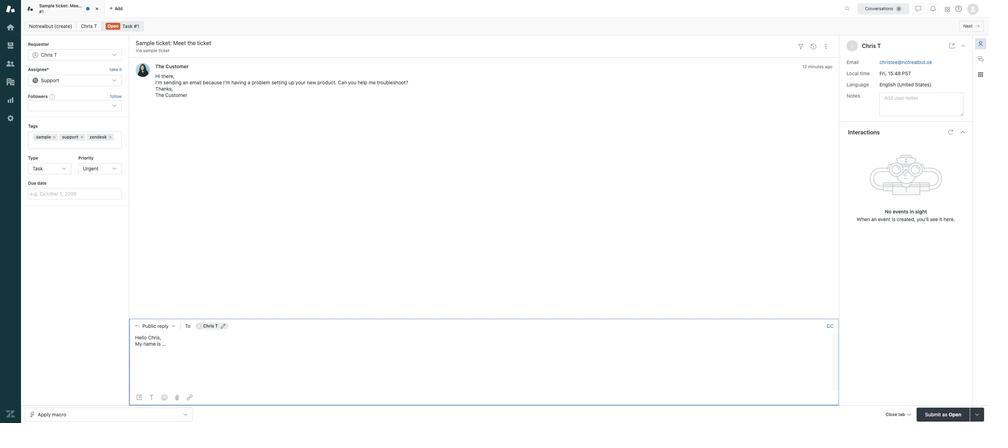 Task type: describe. For each thing, give the bounding box(es) containing it.
chris t right user icon
[[863, 43, 882, 49]]

the customer link
[[155, 64, 189, 69]]

Subject field
[[134, 39, 794, 47]]

reporting image
[[6, 96, 15, 105]]

to
[[185, 323, 191, 329]]

customer context image
[[979, 41, 984, 47]]

notifications image
[[931, 6, 937, 11]]

add link (cmd k) image
[[187, 395, 193, 401]]

tab containing sample ticket: meet the ticket
[[21, 0, 105, 18]]

it inside button
[[119, 67, 122, 72]]

your
[[296, 80, 306, 86]]

via sample ticket
[[136, 48, 170, 53]]

add button
[[105, 0, 127, 17]]

public
[[143, 324, 156, 329]]

english (united states)
[[880, 81, 932, 87]]

get help image
[[956, 6, 963, 12]]

you
[[348, 80, 357, 86]]

language
[[847, 81, 870, 87]]

events image
[[811, 44, 817, 49]]

product.
[[318, 80, 337, 86]]

interactions
[[849, 129, 881, 135]]

because
[[203, 80, 222, 86]]

zendesk products image
[[946, 7, 951, 12]]

zendesk
[[90, 134, 107, 140]]

close tab button
[[883, 408, 915, 423]]

help
[[358, 80, 368, 86]]

cc
[[827, 323, 834, 329]]

conversations
[[866, 6, 894, 11]]

here.
[[944, 216, 956, 222]]

ticket:
[[56, 3, 69, 8]]

notes
[[847, 93, 861, 99]]

task #1
[[122, 23, 139, 29]]

local time
[[847, 70, 871, 76]]

you'll
[[918, 216, 930, 222]]

the inside hi there, i'm sending an email because i'm having a problem setting up your new product. can you help me troubleshoot? thanks, the customer
[[155, 92, 164, 98]]

0 vertical spatial customer
[[166, 64, 189, 69]]

setting
[[272, 80, 287, 86]]

chris,
[[148, 335, 161, 341]]

a
[[248, 80, 251, 86]]

conversations button
[[858, 3, 910, 14]]

t left edit user icon
[[215, 324, 218, 329]]

2 i'm from the left
[[223, 80, 230, 86]]

take it button
[[110, 66, 122, 73]]

states)
[[916, 81, 932, 87]]

hello
[[135, 335, 147, 341]]

1 i'm from the left
[[155, 80, 162, 86]]

views image
[[6, 41, 15, 50]]

Add user notes text field
[[880, 92, 965, 116]]

chris inside secondary element
[[81, 23, 93, 29]]

customer inside hi there, i'm sending an email because i'm having a problem setting up your new product. can you help me troubleshoot? thanks, the customer
[[165, 92, 188, 98]]

sample
[[39, 3, 55, 8]]

12
[[803, 64, 808, 69]]

follow button
[[110, 93, 122, 100]]

is inside no events in sight when an event is created, you'll see it here.
[[893, 216, 896, 222]]

sample ticket: meet the ticket #1
[[39, 3, 101, 14]]

ticket actions image
[[824, 44, 830, 49]]

#1 inside secondary element
[[134, 23, 139, 29]]

sending
[[164, 80, 182, 86]]

chris t inside secondary element
[[81, 23, 97, 29]]

insert emojis image
[[162, 395, 167, 401]]

next
[[964, 23, 973, 29]]

pst
[[903, 70, 912, 76]]

due date
[[28, 181, 47, 186]]

email
[[847, 59, 859, 65]]

macro
[[52, 412, 66, 418]]

created,
[[898, 216, 916, 222]]

remove image for sample
[[52, 135, 57, 139]]

format text image
[[149, 395, 155, 401]]

me
[[369, 80, 376, 86]]

close tab
[[886, 412, 906, 417]]

apply
[[38, 412, 51, 418]]

button displays agent's chat status as invisible. image
[[916, 6, 922, 11]]

zendesk support image
[[6, 5, 15, 14]]

add
[[115, 6, 123, 11]]

meet
[[70, 3, 80, 8]]

fri,
[[880, 70, 887, 76]]

1 the from the top
[[155, 64, 164, 69]]

support
[[41, 77, 59, 83]]

requester element
[[28, 50, 122, 61]]

date
[[37, 181, 47, 186]]

t inside secondary element
[[94, 23, 97, 29]]

get started image
[[6, 23, 15, 32]]

when
[[858, 216, 871, 222]]

take
[[110, 67, 118, 72]]

urgent
[[83, 166, 99, 172]]

chris right user icon
[[863, 43, 877, 49]]

priority
[[78, 155, 94, 161]]

notrealbut (create) button
[[25, 21, 77, 31]]

thanks,
[[155, 86, 173, 92]]

events
[[894, 209, 909, 214]]

no events in sight when an event is created, you'll see it here.
[[858, 209, 956, 222]]

follow
[[110, 94, 122, 99]]

t right user icon
[[878, 43, 882, 49]]

(create)
[[54, 23, 72, 29]]

chris right christee@notrealbut.ok image
[[203, 324, 214, 329]]

hide composer image
[[482, 316, 487, 322]]

my
[[135, 341, 142, 347]]

cc button
[[827, 323, 834, 330]]

time
[[861, 70, 871, 76]]

an inside hi there, i'm sending an email because i'm having a problem setting up your new product. can you help me troubleshoot? thanks, the customer
[[183, 80, 188, 86]]

notrealbut (create)
[[29, 23, 72, 29]]



Task type: locate. For each thing, give the bounding box(es) containing it.
customer
[[166, 64, 189, 69], [165, 92, 188, 98]]

task
[[122, 23, 133, 29], [33, 166, 43, 172]]

assignee*
[[28, 67, 49, 72]]

0 horizontal spatial remove image
[[52, 135, 57, 139]]

the down thanks,
[[155, 92, 164, 98]]

christee@notrealbut.ok image
[[196, 324, 202, 329]]

draft mode image
[[137, 395, 142, 401]]

followers
[[28, 94, 48, 99]]

i'm left having
[[223, 80, 230, 86]]

see
[[931, 216, 939, 222]]

1 vertical spatial the
[[155, 92, 164, 98]]

having
[[232, 80, 247, 86]]

chris t down close icon
[[81, 23, 97, 29]]

ticket up the customer
[[159, 48, 170, 53]]

1 vertical spatial open
[[950, 412, 962, 418]]

remove image left the support at the top of the page
[[52, 135, 57, 139]]

0 horizontal spatial ticket
[[89, 3, 101, 8]]

t down close icon
[[94, 23, 97, 29]]

ticket right the
[[89, 3, 101, 8]]

#1 inside sample ticket: meet the ticket #1
[[39, 9, 44, 14]]

type
[[28, 155, 38, 161]]

1 horizontal spatial open
[[950, 412, 962, 418]]

i'm down 'hi'
[[155, 80, 162, 86]]

chris down requester
[[41, 52, 53, 58]]

hello chris, my name is ...
[[135, 335, 166, 347]]

is
[[893, 216, 896, 222], [157, 341, 161, 347]]

12 minutes ago text field
[[803, 64, 833, 69]]

secondary element
[[21, 19, 990, 33]]

#1
[[39, 9, 44, 14], [134, 23, 139, 29]]

chris t down requester
[[41, 52, 57, 58]]

sight
[[916, 209, 928, 214]]

t up support
[[54, 52, 57, 58]]

reply
[[158, 324, 169, 329]]

0 horizontal spatial task
[[33, 166, 43, 172]]

can
[[338, 80, 347, 86]]

filter image
[[799, 44, 804, 49]]

0 horizontal spatial is
[[157, 341, 161, 347]]

chris inside requester element
[[41, 52, 53, 58]]

public reply
[[143, 324, 169, 329]]

an inside no events in sight when an event is created, you'll see it here.
[[872, 216, 877, 222]]

chris t
[[81, 23, 97, 29], [863, 43, 882, 49], [41, 52, 57, 58], [203, 324, 218, 329]]

it right see
[[940, 216, 943, 222]]

up
[[289, 80, 295, 86]]

0 vertical spatial open
[[108, 23, 119, 29]]

1 horizontal spatial #1
[[134, 23, 139, 29]]

(united
[[898, 81, 915, 87]]

1 remove image from the left
[[52, 135, 57, 139]]

0 vertical spatial it
[[119, 67, 122, 72]]

0 horizontal spatial i'm
[[155, 80, 162, 86]]

0 vertical spatial is
[[893, 216, 896, 222]]

next button
[[960, 21, 985, 32]]

1 horizontal spatial i'm
[[223, 80, 230, 86]]

the
[[155, 64, 164, 69], [155, 92, 164, 98]]

...
[[162, 341, 166, 347]]

close image
[[93, 5, 100, 12]]

task down type
[[33, 166, 43, 172]]

take it
[[110, 67, 122, 72]]

name
[[143, 341, 156, 347]]

avatar image
[[136, 63, 150, 77]]

event
[[879, 216, 891, 222]]

main element
[[0, 0, 21, 423]]

2 the from the top
[[155, 92, 164, 98]]

0 vertical spatial sample
[[143, 48, 157, 53]]

it
[[119, 67, 122, 72], [940, 216, 943, 222]]

problem
[[252, 80, 270, 86]]

support
[[62, 134, 78, 140]]

1 vertical spatial it
[[940, 216, 943, 222]]

t
[[94, 23, 97, 29], [878, 43, 882, 49], [54, 52, 57, 58], [215, 324, 218, 329]]

email
[[190, 80, 202, 86]]

#1 down sample
[[39, 9, 44, 14]]

1 horizontal spatial task
[[122, 23, 133, 29]]

view more details image
[[950, 43, 956, 49]]

remove image
[[80, 135, 84, 139]]

notrealbut
[[29, 23, 53, 29]]

organizations image
[[6, 77, 15, 86]]

0 horizontal spatial open
[[108, 23, 119, 29]]

urgent button
[[78, 163, 122, 174]]

is inside 'hello chris, my name is ...'
[[157, 341, 161, 347]]

admin image
[[6, 114, 15, 123]]

ago
[[826, 64, 833, 69]]

add attachment image
[[174, 395, 180, 401]]

followers element
[[28, 100, 122, 111]]

apply macro
[[38, 412, 66, 418]]

1 vertical spatial sample
[[36, 134, 51, 140]]

12 minutes ago
[[803, 64, 833, 69]]

ticket
[[89, 3, 101, 8], [159, 48, 170, 53]]

submit as open
[[926, 412, 962, 418]]

chris t inside requester element
[[41, 52, 57, 58]]

public reply button
[[129, 319, 181, 334]]

task for task #1
[[122, 23, 133, 29]]

open left task #1
[[108, 23, 119, 29]]

there,
[[162, 73, 175, 79]]

open
[[108, 23, 119, 29], [950, 412, 962, 418]]

tab
[[899, 412, 906, 417]]

info on adding followers image
[[50, 94, 55, 99]]

1 vertical spatial an
[[872, 216, 877, 222]]

customers image
[[6, 59, 15, 68]]

task down add
[[122, 23, 133, 29]]

0 horizontal spatial sample
[[36, 134, 51, 140]]

troubleshoot?
[[377, 80, 409, 86]]

0 horizontal spatial it
[[119, 67, 122, 72]]

is right event
[[893, 216, 896, 222]]

chris down the
[[81, 23, 93, 29]]

task inside popup button
[[33, 166, 43, 172]]

it inside no events in sight when an event is created, you'll see it here.
[[940, 216, 943, 222]]

0 vertical spatial ticket
[[89, 3, 101, 8]]

task button
[[28, 163, 71, 174]]

sample right the via
[[143, 48, 157, 53]]

1 vertical spatial is
[[157, 341, 161, 347]]

no
[[886, 209, 892, 214]]

displays possible ticket submission types image
[[975, 412, 981, 418]]

0 vertical spatial task
[[122, 23, 133, 29]]

2 remove image from the left
[[108, 135, 112, 139]]

0 horizontal spatial an
[[183, 80, 188, 86]]

hi
[[155, 73, 160, 79]]

1 horizontal spatial sample
[[143, 48, 157, 53]]

in
[[910, 209, 915, 214]]

user image
[[851, 44, 855, 48]]

chris t link
[[76, 21, 102, 31]]

edit user image
[[221, 324, 226, 329]]

as
[[943, 412, 948, 418]]

remove image right zendesk
[[108, 135, 112, 139]]

an left event
[[872, 216, 877, 222]]

1 horizontal spatial is
[[893, 216, 896, 222]]

1 horizontal spatial it
[[940, 216, 943, 222]]

15:48
[[889, 70, 902, 76]]

Public reply composer text field
[[132, 334, 832, 349]]

user image
[[852, 44, 854, 48]]

0 horizontal spatial #1
[[39, 9, 44, 14]]

the
[[81, 3, 88, 8]]

1 vertical spatial customer
[[165, 92, 188, 98]]

1 vertical spatial ticket
[[159, 48, 170, 53]]

customer up there,
[[166, 64, 189, 69]]

1 vertical spatial task
[[33, 166, 43, 172]]

Due date field
[[28, 189, 122, 200]]

an left email
[[183, 80, 188, 86]]

chris t right christee@notrealbut.ok image
[[203, 324, 218, 329]]

1 horizontal spatial an
[[872, 216, 877, 222]]

0 vertical spatial an
[[183, 80, 188, 86]]

due
[[28, 181, 36, 186]]

apps image
[[979, 72, 984, 77]]

english
[[880, 81, 897, 87]]

tab
[[21, 0, 105, 18]]

it right the take
[[119, 67, 122, 72]]

remove image for zendesk
[[108, 135, 112, 139]]

1 horizontal spatial remove image
[[108, 135, 112, 139]]

1 horizontal spatial ticket
[[159, 48, 170, 53]]

open inside secondary element
[[108, 23, 119, 29]]

open right as
[[950, 412, 962, 418]]

fri, 15:48 pst
[[880, 70, 912, 76]]

0 vertical spatial #1
[[39, 9, 44, 14]]

assignee* element
[[28, 75, 122, 86]]

remove image
[[52, 135, 57, 139], [108, 135, 112, 139]]

task for task
[[33, 166, 43, 172]]

sample
[[143, 48, 157, 53], [36, 134, 51, 140]]

local
[[847, 70, 859, 76]]

close
[[886, 412, 898, 417]]

1 vertical spatial #1
[[134, 23, 139, 29]]

requester
[[28, 42, 49, 47]]

ticket inside sample ticket: meet the ticket #1
[[89, 3, 101, 8]]

close image
[[961, 43, 967, 49]]

is left ...
[[157, 341, 161, 347]]

customer down sending
[[165, 92, 188, 98]]

sample down tags
[[36, 134, 51, 140]]

task inside secondary element
[[122, 23, 133, 29]]

an
[[183, 80, 188, 86], [872, 216, 877, 222]]

0 vertical spatial the
[[155, 64, 164, 69]]

#1 up the via
[[134, 23, 139, 29]]

zendesk image
[[6, 410, 15, 419]]

tags
[[28, 124, 38, 129]]

hi there, i'm sending an email because i'm having a problem setting up your new product. can you help me troubleshoot? thanks, the customer
[[155, 73, 409, 98]]

tabs tab list
[[21, 0, 838, 18]]

the up 'hi'
[[155, 64, 164, 69]]



Task type: vqa. For each thing, say whether or not it's contained in the screenshot.
the right sample
yes



